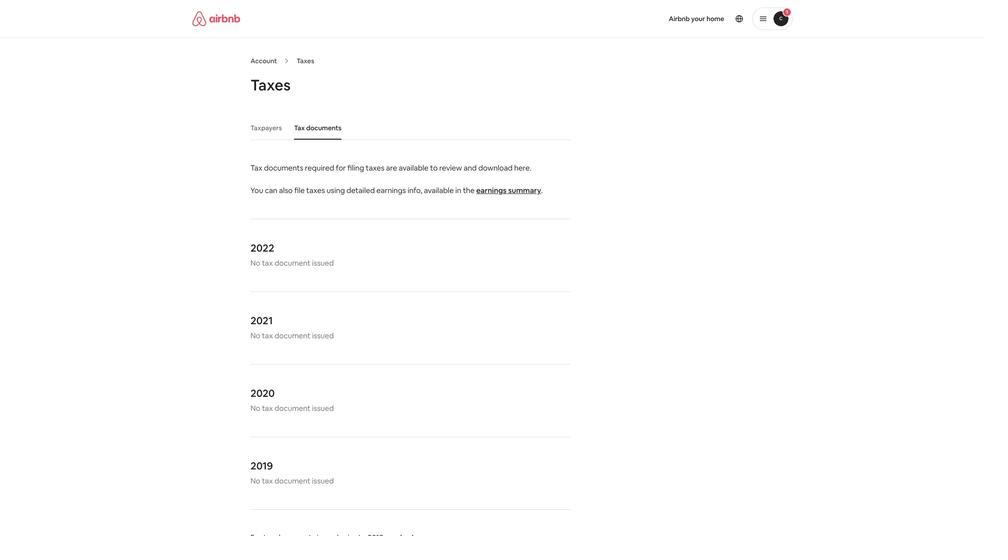 Task type: describe. For each thing, give the bounding box(es) containing it.
summary
[[508, 186, 541, 196]]

1 button
[[752, 8, 793, 30]]

no tax document issued for 2020
[[250, 404, 334, 414]]

for
[[336, 163, 346, 173]]

can
[[265, 186, 277, 196]]

2019
[[250, 460, 273, 473]]

tax for tax documents
[[294, 124, 305, 132]]

document for 2022
[[275, 258, 310, 268]]

tax for 2019
[[262, 477, 273, 486]]

airbnb your home
[[669, 15, 724, 23]]

also
[[279, 186, 293, 196]]

account button
[[250, 57, 277, 65]]

here.
[[514, 163, 532, 173]]

document for 2020
[[275, 404, 310, 414]]

download
[[478, 163, 513, 173]]

0 vertical spatial taxes
[[297, 57, 314, 65]]

tax documents required for filing taxes are available to review and download here.
[[250, 163, 532, 173]]

account
[[250, 57, 277, 65]]

0 horizontal spatial taxes
[[306, 186, 325, 196]]

airbnb your home link
[[663, 9, 730, 29]]

1 vertical spatial available
[[424, 186, 454, 196]]

tax for 2020
[[262, 404, 273, 414]]

2022
[[250, 242, 274, 255]]

1
[[786, 9, 788, 15]]

no tax document issued for 2022
[[250, 258, 334, 268]]

issued for 2019
[[312, 477, 334, 486]]

tab list containing taxpayers
[[246, 116, 571, 140]]

you
[[250, 186, 263, 196]]

2 earnings from the left
[[476, 186, 507, 196]]

issued for 2020
[[312, 404, 334, 414]]

info,
[[408, 186, 422, 196]]

to
[[430, 163, 438, 173]]

required
[[305, 163, 334, 173]]



Task type: vqa. For each thing, say whether or not it's contained in the screenshot.
left the 'Tax'
yes



Task type: locate. For each thing, give the bounding box(es) containing it.
no tax document issued for 2021
[[250, 331, 334, 341]]

taxpayers button
[[246, 119, 287, 137]]

tax for 2022
[[262, 258, 273, 268]]

taxes down account
[[250, 76, 291, 95]]

no tax document issued down 2019
[[250, 477, 334, 486]]

and
[[464, 163, 477, 173]]

no tax document issued for 2019
[[250, 477, 334, 486]]

no tax document issued down 2020
[[250, 404, 334, 414]]

.
[[541, 186, 543, 196]]

1 horizontal spatial earnings
[[476, 186, 507, 196]]

documents inside button
[[306, 124, 341, 132]]

file
[[294, 186, 305, 196]]

tab list
[[246, 116, 571, 140]]

1 vertical spatial taxes
[[250, 76, 291, 95]]

0 vertical spatial tax
[[294, 124, 305, 132]]

available left in
[[424, 186, 454, 196]]

no down 2019
[[250, 477, 260, 486]]

2 no from the top
[[250, 331, 260, 341]]

profile element
[[504, 0, 793, 38]]

documents up also
[[264, 163, 303, 173]]

document
[[275, 258, 310, 268], [275, 331, 310, 341], [275, 404, 310, 414], [275, 477, 310, 486]]

4 no tax document issued from the top
[[250, 477, 334, 486]]

in
[[455, 186, 461, 196]]

tax for 2021
[[262, 331, 273, 341]]

no for 2021
[[250, 331, 260, 341]]

4 tax from the top
[[262, 477, 273, 486]]

0 vertical spatial available
[[399, 163, 429, 173]]

1 document from the top
[[275, 258, 310, 268]]

no tax document issued down 2022
[[250, 258, 334, 268]]

taxes
[[366, 163, 384, 173], [306, 186, 325, 196]]

1 earnings from the left
[[376, 186, 406, 196]]

taxes right file
[[306, 186, 325, 196]]

1 horizontal spatial taxes
[[366, 163, 384, 173]]

no for 2019
[[250, 477, 260, 486]]

tax down the 2021
[[262, 331, 273, 341]]

1 vertical spatial tax
[[250, 163, 262, 173]]

2 no tax document issued from the top
[[250, 331, 334, 341]]

earnings
[[376, 186, 406, 196], [476, 186, 507, 196]]

3 no from the top
[[250, 404, 260, 414]]

no tax document issued
[[250, 258, 334, 268], [250, 331, 334, 341], [250, 404, 334, 414], [250, 477, 334, 486]]

1 issued from the top
[[312, 258, 334, 268]]

documents up 'required'
[[306, 124, 341, 132]]

documents for tax documents
[[306, 124, 341, 132]]

tax up you in the top left of the page
[[250, 163, 262, 173]]

1 horizontal spatial documents
[[306, 124, 341, 132]]

1 no from the top
[[250, 258, 260, 268]]

tax down 2022
[[262, 258, 273, 268]]

documents for tax documents required for filing taxes are available to review and download here.
[[264, 163, 303, 173]]

1 no tax document issued from the top
[[250, 258, 334, 268]]

2020
[[250, 387, 275, 400]]

4 document from the top
[[275, 477, 310, 486]]

tax right the taxpayers button
[[294, 124, 305, 132]]

home
[[707, 15, 724, 23]]

available left to
[[399, 163, 429, 173]]

0 horizontal spatial documents
[[264, 163, 303, 173]]

0 horizontal spatial earnings
[[376, 186, 406, 196]]

no for 2020
[[250, 404, 260, 414]]

document for 2019
[[275, 477, 310, 486]]

4 issued from the top
[[312, 477, 334, 486]]

document for 2021
[[275, 331, 310, 341]]

earnings down tax documents required for filing taxes are available to review and download here.
[[376, 186, 406, 196]]

3 no tax document issued from the top
[[250, 404, 334, 414]]

filing
[[347, 163, 364, 173]]

your
[[691, 15, 705, 23]]

0 horizontal spatial tax
[[250, 163, 262, 173]]

3 tax from the top
[[262, 404, 273, 414]]

3 document from the top
[[275, 404, 310, 414]]

3 issued from the top
[[312, 404, 334, 414]]

earnings summary link
[[476, 186, 541, 196]]

2 tax from the top
[[262, 331, 273, 341]]

2 document from the top
[[275, 331, 310, 341]]

taxpayers
[[250, 124, 282, 132]]

issued for 2022
[[312, 258, 334, 268]]

taxes left are
[[366, 163, 384, 173]]

tax
[[294, 124, 305, 132], [250, 163, 262, 173]]

earnings right the
[[476, 186, 507, 196]]

documents
[[306, 124, 341, 132], [264, 163, 303, 173]]

tax down 2020
[[262, 404, 273, 414]]

no down 2020
[[250, 404, 260, 414]]

1 vertical spatial taxes
[[306, 186, 325, 196]]

tax documents button
[[289, 119, 346, 137]]

2 issued from the top
[[312, 331, 334, 341]]

no for 2022
[[250, 258, 260, 268]]

tax for tax documents required for filing taxes are available to review and download here.
[[250, 163, 262, 173]]

no
[[250, 258, 260, 268], [250, 331, 260, 341], [250, 404, 260, 414], [250, 477, 260, 486]]

using
[[327, 186, 345, 196]]

taxes right account
[[297, 57, 314, 65]]

tax down 2019
[[262, 477, 273, 486]]

you can also file taxes using detailed earnings info, available in the earnings summary .
[[250, 186, 543, 196]]

tax inside tax documents button
[[294, 124, 305, 132]]

issued for 2021
[[312, 331, 334, 341]]

no tax document issued down the 2021
[[250, 331, 334, 341]]

no down the 2021
[[250, 331, 260, 341]]

airbnb
[[669, 15, 690, 23]]

review
[[439, 163, 462, 173]]

0 vertical spatial taxes
[[366, 163, 384, 173]]

0 horizontal spatial taxes
[[250, 76, 291, 95]]

detailed
[[347, 186, 375, 196]]

1 vertical spatial documents
[[264, 163, 303, 173]]

1 horizontal spatial tax
[[294, 124, 305, 132]]

2021
[[250, 314, 273, 327]]

tax documents
[[294, 124, 341, 132]]

taxes
[[297, 57, 314, 65], [250, 76, 291, 95]]

tax
[[262, 258, 273, 268], [262, 331, 273, 341], [262, 404, 273, 414], [262, 477, 273, 486]]

1 horizontal spatial taxes
[[297, 57, 314, 65]]

no down 2022
[[250, 258, 260, 268]]

are
[[386, 163, 397, 173]]

the
[[463, 186, 475, 196]]

1 tax from the top
[[262, 258, 273, 268]]

4 no from the top
[[250, 477, 260, 486]]

issued
[[312, 258, 334, 268], [312, 331, 334, 341], [312, 404, 334, 414], [312, 477, 334, 486]]

0 vertical spatial documents
[[306, 124, 341, 132]]

available
[[399, 163, 429, 173], [424, 186, 454, 196]]



